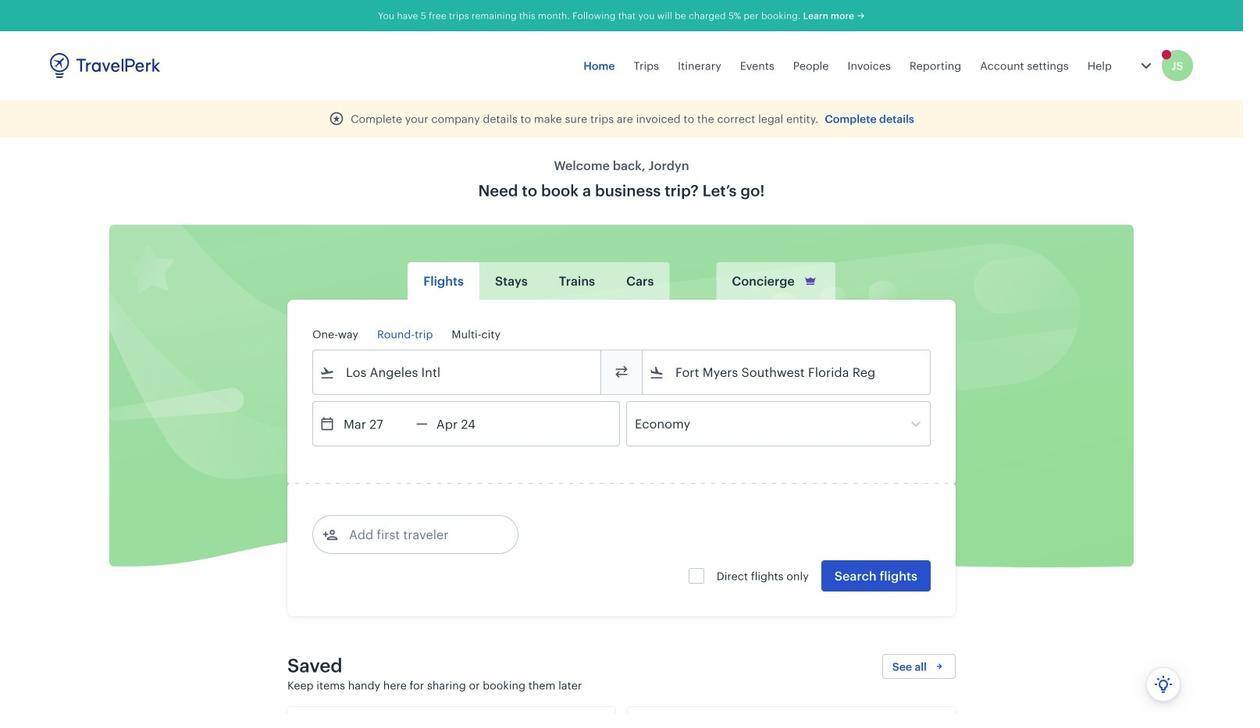 Task type: describe. For each thing, give the bounding box(es) containing it.
Return text field
[[428, 402, 509, 446]]

To search field
[[665, 360, 910, 385]]



Task type: vqa. For each thing, say whether or not it's contained in the screenshot.
return text field
yes



Task type: locate. For each thing, give the bounding box(es) containing it.
From search field
[[335, 360, 580, 385]]

Add first traveler search field
[[338, 523, 501, 548]]

Depart text field
[[335, 402, 416, 446]]



